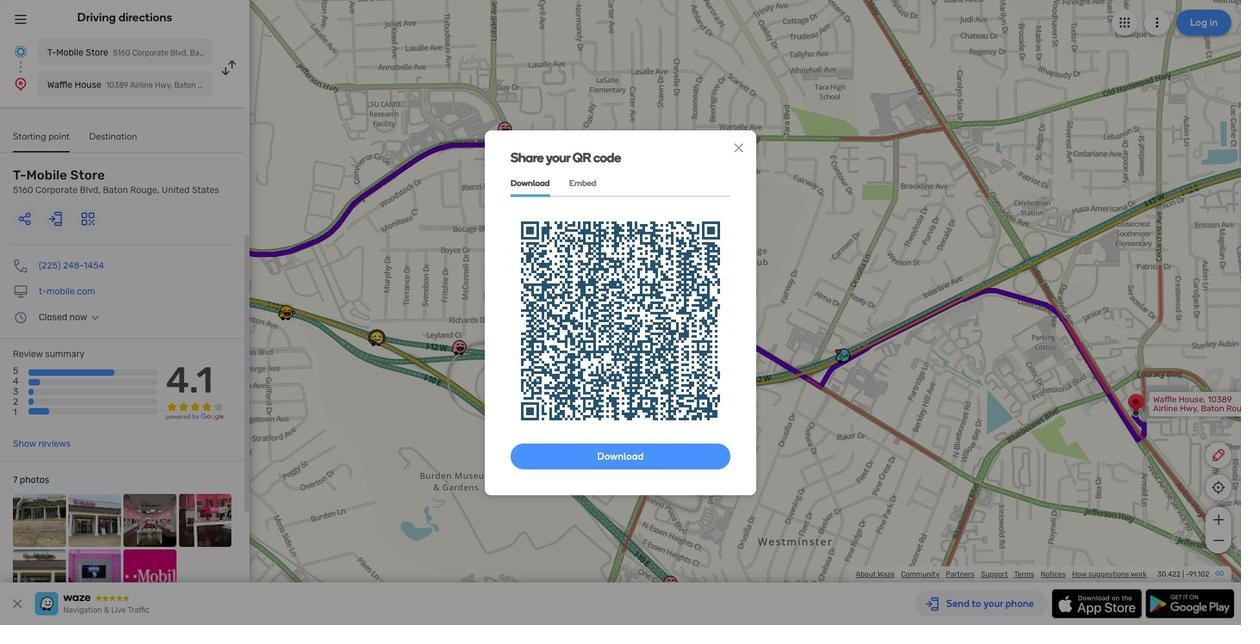 Task type: vqa. For each thing, say whether or not it's contained in the screenshot.
rightmost Waffle
yes



Task type: locate. For each thing, give the bounding box(es) containing it.
mobile up "waffle house"
[[56, 47, 83, 58]]

1454
[[84, 261, 104, 272]]

t-mobile store 5160 corporate blvd, baton rouge, united states down directions
[[47, 47, 290, 58]]

reviews
[[38, 439, 71, 450]]

your
[[546, 150, 570, 165]]

waffle for waffle house
[[47, 80, 72, 91]]

t-mobile store 5160 corporate blvd, baton rouge, united states down destination button
[[13, 167, 219, 196]]

corporate inside t-mobile store, 5160 corporate blvd, baton rouge, united states
[[127, 247, 166, 257]]

rouge,
[[214, 48, 239, 58], [130, 185, 160, 196], [127, 256, 154, 266]]

1 vertical spatial rouge,
[[130, 185, 160, 196]]

2 vertical spatial rouge,
[[127, 256, 154, 266]]

1 horizontal spatial t-
[[47, 47, 56, 58]]

0 vertical spatial 5160
[[113, 48, 130, 58]]

united inside t-mobile store, 5160 corporate blvd, baton rouge, united states
[[156, 256, 182, 266]]

mobile down starting point button
[[26, 167, 67, 183]]

share your qr code
[[511, 150, 621, 165]]

support
[[981, 571, 1008, 579]]

starting point
[[13, 131, 70, 142]]

|
[[1183, 571, 1184, 579]]

show
[[13, 439, 36, 450]]

destination button
[[89, 131, 137, 151]]

5160 up waffle house button
[[113, 48, 130, 58]]

t-mobile.com link
[[39, 286, 95, 297]]

work
[[1131, 571, 1147, 579]]

1 horizontal spatial waffle
[[1154, 395, 1177, 405]]

computer image
[[13, 285, 28, 300]]

image 6 of t-mobile store, baton rouge image
[[68, 550, 121, 603]]

7 photos
[[13, 475, 49, 486]]

5160
[[113, 48, 130, 58], [13, 185, 33, 196], [188, 238, 207, 248]]

2 vertical spatial states
[[184, 256, 209, 266]]

review summary
[[13, 349, 85, 360]]

waffle house
[[47, 80, 101, 91]]

0 horizontal spatial waffle
[[47, 80, 72, 91]]

baton inside waffle house, 10389 airline hwy, baton ro
[[1201, 404, 1225, 414]]

how suggestions work link
[[1073, 571, 1147, 579]]

hwy,
[[1180, 404, 1199, 414]]

7
[[13, 475, 18, 486]]

5160 down starting point button
[[13, 185, 33, 196]]

how
[[1073, 571, 1087, 579]]

summary
[[45, 349, 85, 360]]

closed now button
[[39, 312, 103, 323]]

1 vertical spatial blvd,
[[80, 185, 101, 196]]

2 vertical spatial corporate
[[127, 247, 166, 257]]

(225) 248-1454 link
[[39, 261, 104, 272]]

corporate
[[132, 48, 168, 58], [35, 185, 78, 196], [127, 247, 166, 257]]

10389
[[1208, 395, 1232, 405]]

1
[[13, 408, 17, 419]]

waffle
[[47, 80, 72, 91], [1154, 395, 1177, 405]]

store up the house
[[86, 47, 108, 58]]

t-mobile store, 5160 corporate blvd, baton rouge, united states
[[127, 238, 213, 266]]

waffle left hwy,
[[1154, 395, 1177, 405]]

image 5 of t-mobile store, baton rouge image
[[13, 550, 66, 603]]

t-mobile.com
[[39, 286, 95, 297]]

location image
[[13, 76, 28, 92]]

2 horizontal spatial 5160
[[188, 238, 207, 248]]

download
[[511, 178, 550, 188]]

chevron down image
[[87, 313, 103, 323]]

2 vertical spatial united
[[156, 256, 182, 266]]

1 vertical spatial united
[[162, 185, 190, 196]]

1 vertical spatial t-
[[13, 167, 26, 183]]

destination
[[89, 131, 137, 142]]

current location image
[[13, 44, 28, 59]]

5
[[13, 366, 18, 377]]

1 vertical spatial t-mobile store 5160 corporate blvd, baton rouge, united states
[[13, 167, 219, 196]]

0 vertical spatial waffle
[[47, 80, 72, 91]]

waze
[[878, 571, 895, 579]]

mobile.com
[[47, 286, 95, 297]]

share
[[511, 150, 544, 165]]

0 vertical spatial corporate
[[132, 48, 168, 58]]

mobile
[[56, 47, 83, 58], [26, 167, 67, 183], [135, 238, 160, 248]]

4
[[13, 376, 19, 387]]

baton inside t-mobile store, 5160 corporate blvd, baton rouge, united states
[[189, 247, 213, 257]]

t-mobile store 5160 corporate blvd, baton rouge, united states
[[47, 47, 290, 58], [13, 167, 219, 196]]

2 horizontal spatial t-
[[127, 238, 135, 248]]

2 vertical spatial blvd,
[[168, 247, 187, 257]]

store down destination button
[[70, 167, 105, 183]]

-
[[1186, 571, 1189, 579]]

mobile left store,
[[135, 238, 160, 248]]

about waze link
[[856, 571, 895, 579]]

1 horizontal spatial 5160
[[113, 48, 130, 58]]

states
[[266, 48, 290, 58], [192, 185, 219, 196], [184, 256, 209, 266]]

2 vertical spatial mobile
[[135, 238, 160, 248]]

call image
[[13, 259, 28, 274]]

states inside t-mobile store, 5160 corporate blvd, baton rouge, united states
[[184, 256, 209, 266]]

notices link
[[1041, 571, 1066, 579]]

zoom in image
[[1211, 513, 1227, 528]]

now
[[70, 312, 87, 323]]

t- left store,
[[127, 238, 135, 248]]

partners link
[[946, 571, 975, 579]]

1 vertical spatial waffle
[[1154, 395, 1177, 405]]

blvd,
[[170, 48, 188, 58], [80, 185, 101, 196], [168, 247, 187, 257]]

91.102
[[1189, 571, 1210, 579]]

0 vertical spatial united
[[240, 48, 265, 58]]

closed
[[39, 312, 67, 323]]

airline
[[1154, 404, 1178, 414]]

t- down starting
[[13, 167, 26, 183]]

waffle inside waffle house, 10389 airline hwy, baton ro
[[1154, 395, 1177, 405]]

notices
[[1041, 571, 1066, 579]]

waffle left the house
[[47, 80, 72, 91]]

4.1
[[166, 360, 213, 402]]

0 horizontal spatial t-
[[13, 167, 26, 183]]

1 vertical spatial mobile
[[26, 167, 67, 183]]

t-
[[47, 47, 56, 58], [13, 167, 26, 183], [127, 238, 135, 248]]

united
[[240, 48, 265, 58], [162, 185, 190, 196], [156, 256, 182, 266]]

baton
[[190, 48, 212, 58], [103, 185, 128, 196], [189, 247, 213, 257], [1201, 404, 1225, 414]]

t- right current location icon on the top left of page
[[47, 47, 56, 58]]

2 vertical spatial t-
[[127, 238, 135, 248]]

waffle inside button
[[47, 80, 72, 91]]

5160 right store,
[[188, 238, 207, 248]]

2 vertical spatial 5160
[[188, 238, 207, 248]]

0 horizontal spatial 5160
[[13, 185, 33, 196]]

store
[[86, 47, 108, 58], [70, 167, 105, 183]]

0 vertical spatial t-
[[47, 47, 56, 58]]

code
[[594, 150, 621, 165]]



Task type: describe. For each thing, give the bounding box(es) containing it.
0 vertical spatial t-mobile store 5160 corporate blvd, baton rouge, united states
[[47, 47, 290, 58]]

mobile inside t-mobile store, 5160 corporate blvd, baton rouge, united states
[[135, 238, 160, 248]]

traffic
[[128, 607, 150, 616]]

248-
[[63, 261, 84, 272]]

point
[[49, 131, 70, 142]]

waffle for waffle house, 10389 airline hwy, baton ro
[[1154, 395, 1177, 405]]

community
[[901, 571, 940, 579]]

waffle house, 10389 airline hwy, baton ro
[[1154, 395, 1241, 423]]

live
[[111, 607, 126, 616]]

embed
[[569, 178, 597, 188]]

(225) 248-1454
[[39, 261, 104, 272]]

x image
[[10, 597, 25, 612]]

waffle house button
[[38, 71, 212, 97]]

image 4 of t-mobile store, baton rouge image
[[179, 495, 231, 547]]

qr
[[573, 150, 591, 165]]

rouge, inside t-mobile store, 5160 corporate blvd, baton rouge, united states
[[127, 256, 154, 266]]

5160 inside t-mobile store, 5160 corporate blvd, baton rouge, united states
[[188, 238, 207, 248]]

1 vertical spatial corporate
[[35, 185, 78, 196]]

1 vertical spatial 5160
[[13, 185, 33, 196]]

starting
[[13, 131, 46, 142]]

directions
[[119, 10, 172, 25]]

1 vertical spatial states
[[192, 185, 219, 196]]

3
[[13, 387, 18, 398]]

house
[[75, 80, 101, 91]]

link image
[[1215, 569, 1225, 579]]

about waze community partners support terms notices how suggestions work
[[856, 571, 1147, 579]]

30.422 | -91.102
[[1158, 571, 1210, 579]]

zoom out image
[[1211, 533, 1227, 549]]

0 vertical spatial mobile
[[56, 47, 83, 58]]

navigation & live traffic
[[63, 607, 150, 616]]

0 vertical spatial blvd,
[[170, 48, 188, 58]]

image 7 of t-mobile store, baton rouge image
[[123, 550, 176, 603]]

download link
[[511, 170, 550, 197]]

terms link
[[1014, 571, 1035, 579]]

0 vertical spatial store
[[86, 47, 108, 58]]

support link
[[981, 571, 1008, 579]]

suggestions
[[1089, 571, 1129, 579]]

starting point button
[[13, 131, 70, 153]]

driving directions
[[77, 10, 172, 25]]

image 2 of t-mobile store, baton rouge image
[[68, 495, 121, 547]]

image 1 of t-mobile store, baton rouge image
[[13, 495, 66, 547]]

partners
[[946, 571, 975, 579]]

2
[[13, 397, 18, 408]]

1 vertical spatial store
[[70, 167, 105, 183]]

photos
[[20, 475, 49, 486]]

review
[[13, 349, 43, 360]]

closed now
[[39, 312, 87, 323]]

mobile inside t-mobile store 5160 corporate blvd, baton rouge, united states
[[26, 167, 67, 183]]

x image
[[731, 140, 747, 156]]

show reviews
[[13, 439, 71, 450]]

terms
[[1014, 571, 1035, 579]]

image 3 of t-mobile store, baton rouge image
[[123, 495, 176, 547]]

blvd, inside t-mobile store, 5160 corporate blvd, baton rouge, united states
[[168, 247, 187, 257]]

about
[[856, 571, 876, 579]]

store,
[[162, 238, 186, 248]]

5 4 3 2 1
[[13, 366, 19, 419]]

pencil image
[[1211, 448, 1227, 464]]

0 vertical spatial rouge,
[[214, 48, 239, 58]]

driving
[[77, 10, 116, 25]]

house,
[[1179, 395, 1206, 405]]

t- inside t-mobile store, 5160 corporate blvd, baton rouge, united states
[[127, 238, 135, 248]]

navigation
[[63, 607, 102, 616]]

embed link
[[569, 170, 597, 197]]

30.422
[[1158, 571, 1181, 579]]

community link
[[901, 571, 940, 579]]

(225)
[[39, 261, 61, 272]]

t-
[[39, 286, 47, 297]]

0 vertical spatial states
[[266, 48, 290, 58]]

clock image
[[13, 310, 28, 326]]

&
[[104, 607, 109, 616]]



